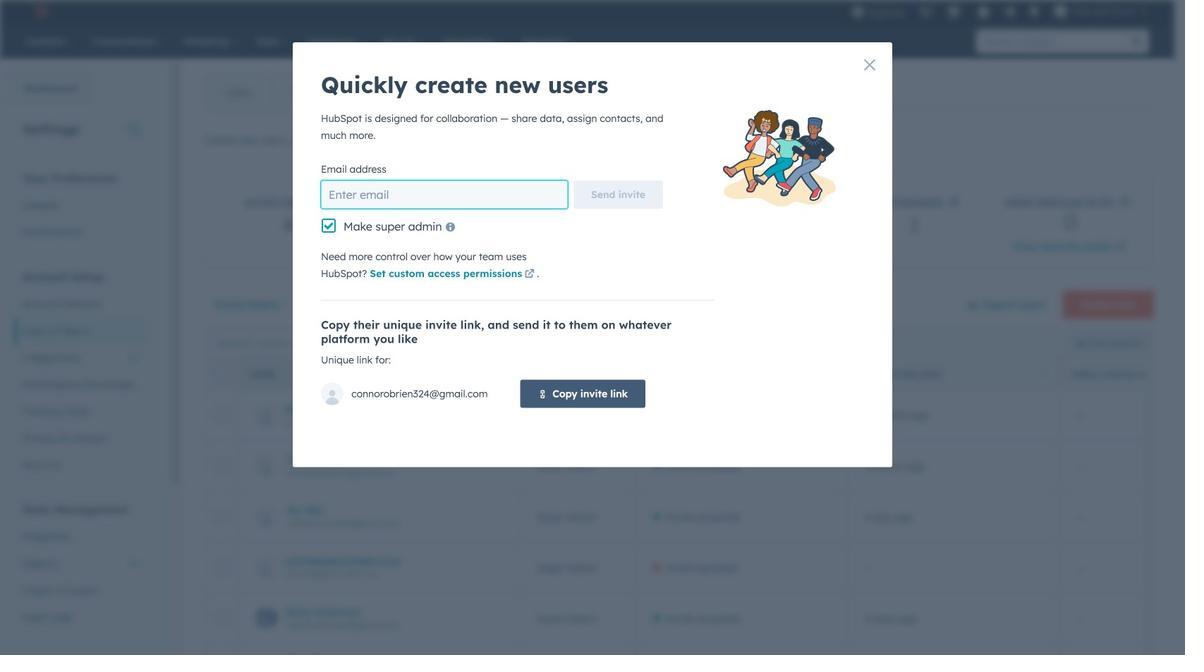 Task type: locate. For each thing, give the bounding box(es) containing it.
menu
[[845, 0, 1158, 23]]

dialog
[[293, 42, 893, 468]]

link opens in a new window image
[[781, 133, 790, 150], [781, 137, 790, 146], [1117, 239, 1127, 256], [1117, 243, 1127, 253], [525, 266, 535, 283]]

0 horizontal spatial press to sort. element
[[620, 369, 626, 381]]

account setup element
[[14, 269, 148, 479]]

2 press to sort. image from the left
[[1043, 369, 1048, 379]]

1 press to sort. image from the left
[[620, 369, 626, 379]]

invite status element
[[637, 390, 848, 441], [637, 644, 848, 656]]

1 invite status element from the top
[[637, 390, 848, 441]]

press to sort. image
[[620, 369, 626, 379], [1043, 369, 1048, 379]]

0 vertical spatial invite status element
[[637, 390, 848, 441]]

your preferences element
[[14, 170, 148, 246]]

press to sort. image for first press to sort. element from the left
[[620, 369, 626, 379]]

email status element
[[1060, 644, 1186, 656]]

1 horizontal spatial press to sort. image
[[1043, 369, 1048, 379]]

1 horizontal spatial press to sort. element
[[1043, 369, 1048, 381]]

access element
[[520, 644, 637, 656]]

Search name or email address search field
[[209, 331, 414, 356]]

link opens in a new window image
[[525, 270, 535, 280]]

1 vertical spatial invite status element
[[637, 644, 848, 656]]

2 invite status element from the top
[[637, 644, 848, 656]]

2 press to sort. element from the left
[[1043, 369, 1048, 381]]

navigation
[[205, 75, 342, 110]]

0 horizontal spatial press to sort. image
[[620, 369, 626, 379]]

press to sort. element
[[620, 369, 626, 381], [1043, 369, 1048, 381]]

Enter email email field
[[321, 181, 568, 209]]



Task type: vqa. For each thing, say whether or not it's contained in the screenshot.
the Lead Status
no



Task type: describe. For each thing, give the bounding box(es) containing it.
Search HubSpot search field
[[977, 30, 1126, 54]]

last active element
[[848, 644, 1060, 656]]

close image
[[865, 59, 876, 71]]

marketplaces image
[[948, 6, 961, 19]]

1 press to sort. element from the left
[[620, 369, 626, 381]]

terry turtle image
[[1055, 5, 1068, 18]]

data management element
[[14, 502, 148, 631]]

press to sort. image for second press to sort. element from left
[[1043, 369, 1048, 379]]



